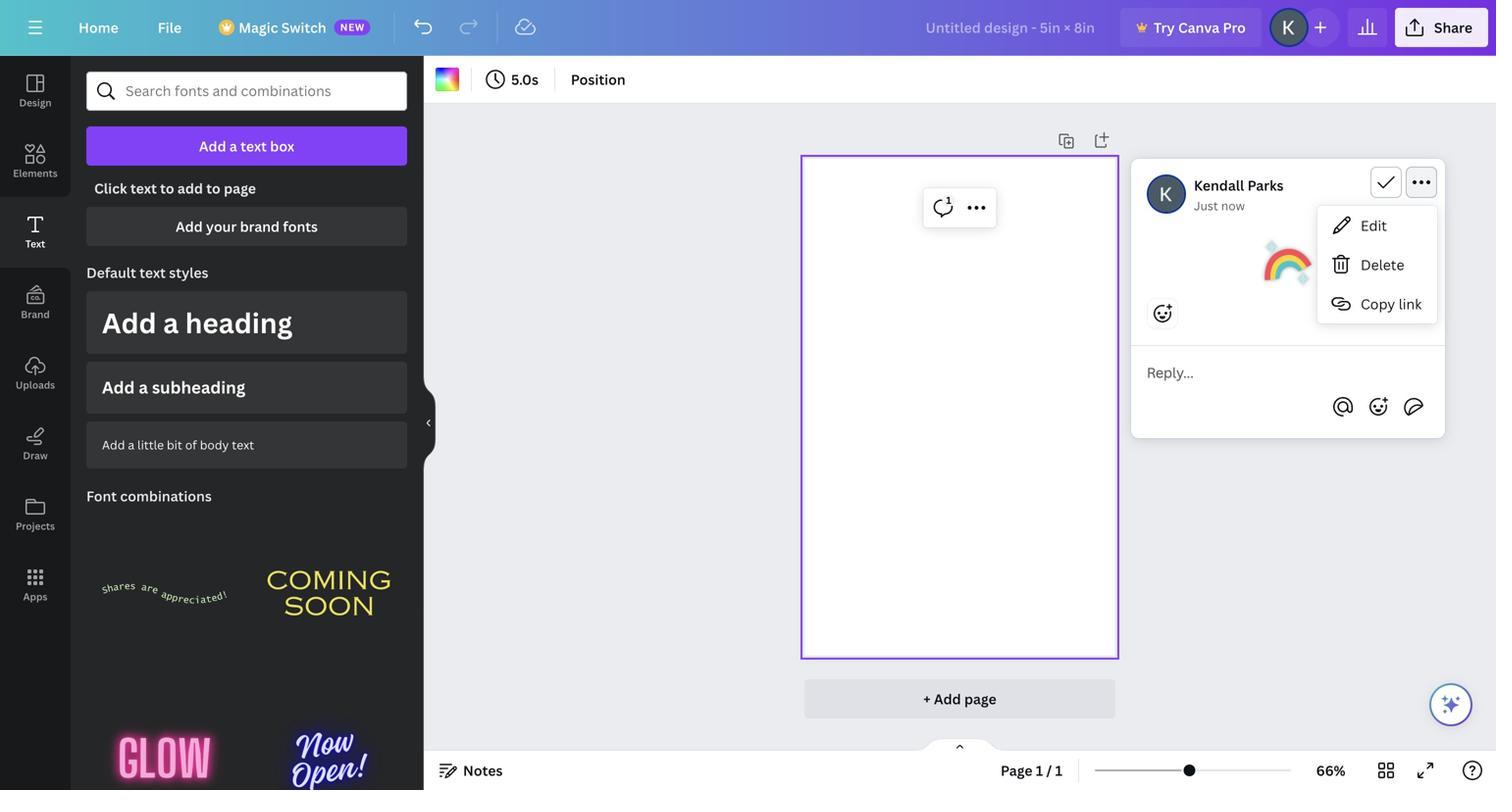 Task type: locate. For each thing, give the bounding box(es) containing it.
1 vertical spatial page
[[965, 690, 997, 709]]

canva assistant image
[[1439, 694, 1463, 717]]

add up add
[[199, 137, 226, 156]]

page up add your brand fonts button
[[224, 179, 256, 198]]

share button
[[1395, 8, 1489, 47]]

position
[[571, 70, 626, 89]]

1 to from the left
[[160, 179, 174, 198]]

draw
[[23, 449, 48, 463]]

heading
[[185, 304, 293, 341]]

box
[[270, 137, 294, 156]]

default
[[86, 263, 136, 282]]

+ add page
[[924, 690, 997, 709]]

to left add
[[160, 179, 174, 198]]

design
[[19, 96, 52, 109]]

design button
[[0, 56, 71, 127]]

1
[[946, 194, 952, 207], [1036, 762, 1043, 781], [1055, 762, 1063, 781]]

Search fonts and combinations search field
[[126, 73, 368, 110]]

a for little
[[128, 437, 135, 453]]

page
[[224, 179, 256, 198], [965, 690, 997, 709]]

body
[[200, 437, 229, 453]]

1 horizontal spatial page
[[965, 690, 997, 709]]

0 horizontal spatial to
[[160, 179, 174, 198]]

a left subheading
[[139, 376, 148, 399]]

notes button
[[432, 756, 511, 787]]

a down styles
[[163, 304, 179, 341]]

brand
[[21, 308, 50, 321]]

a
[[230, 137, 237, 156], [163, 304, 179, 341], [139, 376, 148, 399], [128, 437, 135, 453]]

projects button
[[0, 480, 71, 550]]

delete
[[1361, 255, 1405, 274]]

projects
[[16, 520, 55, 533]]

menu
[[1318, 206, 1438, 324]]

a left the box
[[230, 137, 237, 156]]

combinations
[[120, 487, 212, 506]]

copy link button
[[1318, 285, 1438, 324]]

+ add page button
[[805, 680, 1116, 719]]

switch
[[281, 18, 326, 37]]

1 horizontal spatial 1
[[1036, 762, 1043, 781]]

a inside "button"
[[163, 304, 179, 341]]

add
[[199, 137, 226, 156], [176, 217, 203, 236], [102, 304, 157, 341], [102, 376, 135, 399], [102, 437, 125, 453], [934, 690, 961, 709]]

page up show pages image
[[965, 690, 997, 709]]

edit
[[1361, 216, 1387, 235]]

file button
[[142, 8, 197, 47]]

to
[[160, 179, 174, 198], [206, 179, 221, 198]]

a for heading
[[163, 304, 179, 341]]

text button
[[0, 197, 71, 268]]

canva
[[1178, 18, 1220, 37]]

kendall parks just now
[[1194, 176, 1284, 214]]

add
[[178, 179, 203, 198]]

add inside "button"
[[102, 304, 157, 341]]

brand
[[240, 217, 280, 236]]

add for add a little bit of body text
[[102, 437, 125, 453]]

apps button
[[0, 550, 71, 621]]

add left subheading
[[102, 376, 135, 399]]

hide image
[[423, 376, 436, 471]]

to right add
[[206, 179, 221, 198]]

Design title text field
[[910, 8, 1113, 47]]

little
[[137, 437, 164, 453]]

default text styles
[[86, 263, 209, 282]]

just
[[1194, 198, 1219, 214]]

add left your
[[176, 217, 203, 236]]

add your brand fonts button
[[86, 207, 407, 246]]

page 1 / 1
[[1001, 762, 1063, 781]]

text
[[25, 237, 45, 251]]

copy link
[[1361, 295, 1422, 313]]

a for subheading
[[139, 376, 148, 399]]

try
[[1154, 18, 1175, 37]]

0 horizontal spatial page
[[224, 179, 256, 198]]

1 horizontal spatial to
[[206, 179, 221, 198]]

side panel tab list
[[0, 56, 71, 621]]

brand button
[[0, 268, 71, 339]]

a left little
[[128, 437, 135, 453]]

add down the default
[[102, 304, 157, 341]]

page
[[1001, 762, 1033, 781]]

position button
[[563, 64, 634, 95]]

5.0s
[[511, 70, 539, 89]]

add a little bit of body text button
[[86, 422, 407, 469]]

link
[[1399, 295, 1422, 313]]

add a text box button
[[86, 127, 407, 166]]

text right click
[[130, 179, 157, 198]]

parks
[[1248, 176, 1284, 195]]

text
[[241, 137, 267, 156], [130, 179, 157, 198], [140, 263, 166, 282], [232, 437, 254, 453]]

uploads
[[16, 379, 55, 392]]

magic
[[239, 18, 278, 37]]

#ffffff image
[[436, 68, 459, 91]]

/
[[1047, 762, 1052, 781]]

add for add your brand fonts
[[176, 217, 203, 236]]

add left little
[[102, 437, 125, 453]]

bit
[[167, 437, 182, 453]]

0 horizontal spatial 1
[[946, 194, 952, 207]]

show pages image
[[913, 738, 1007, 754]]

add a text box
[[199, 137, 294, 156]]

Reply draft. Add a reply or @mention. text field
[[1147, 362, 1430, 384]]

notes
[[463, 762, 503, 781]]

file
[[158, 18, 182, 37]]

try canva pro button
[[1121, 8, 1262, 47]]

menu containing edit
[[1318, 206, 1438, 324]]



Task type: describe. For each thing, give the bounding box(es) containing it.
your
[[206, 217, 237, 236]]

apps
[[23, 591, 47, 604]]

text left the box
[[241, 137, 267, 156]]

draw button
[[0, 409, 71, 480]]

click
[[94, 179, 127, 198]]

main menu bar
[[0, 0, 1496, 56]]

now
[[1221, 198, 1245, 214]]

2 to from the left
[[206, 179, 221, 198]]

elements
[[13, 167, 58, 180]]

page inside the + add page button
[[965, 690, 997, 709]]

copy
[[1361, 295, 1396, 313]]

add a subheading button
[[86, 362, 407, 414]]

click text to add to page
[[94, 179, 256, 198]]

add a heading button
[[86, 291, 407, 354]]

font combinations
[[86, 487, 212, 506]]

font
[[86, 487, 117, 506]]

share
[[1434, 18, 1473, 37]]

expressing gratitude image
[[1265, 239, 1312, 287]]

add for add a text box
[[199, 137, 226, 156]]

5.0s button
[[480, 64, 546, 95]]

kendall
[[1194, 176, 1244, 195]]

add right '+'
[[934, 690, 961, 709]]

1 inside button
[[946, 194, 952, 207]]

0 vertical spatial page
[[224, 179, 256, 198]]

home
[[79, 18, 119, 37]]

66% button
[[1299, 756, 1363, 787]]

+
[[924, 690, 931, 709]]

edit button
[[1318, 206, 1438, 245]]

1 button
[[928, 192, 959, 224]]

fonts
[[283, 217, 318, 236]]

add for add a heading
[[102, 304, 157, 341]]

add for add a subheading
[[102, 376, 135, 399]]

pro
[[1223, 18, 1246, 37]]

try canva pro
[[1154, 18, 1246, 37]]

magic switch
[[239, 18, 326, 37]]

add a heading
[[102, 304, 293, 341]]

new
[[340, 21, 365, 34]]

delete button
[[1318, 245, 1438, 285]]

2 horizontal spatial 1
[[1055, 762, 1063, 781]]

home link
[[63, 8, 134, 47]]

elements button
[[0, 127, 71, 197]]

add your brand fonts
[[176, 217, 318, 236]]

66%
[[1316, 762, 1346, 781]]

text left styles
[[140, 263, 166, 282]]

add a subheading
[[102, 376, 245, 399]]

text right the body
[[232, 437, 254, 453]]

uploads button
[[0, 339, 71, 409]]

a for text
[[230, 137, 237, 156]]

styles
[[169, 263, 209, 282]]

of
[[185, 437, 197, 453]]

subheading
[[152, 376, 245, 399]]

add a little bit of body text
[[102, 437, 254, 453]]



Task type: vqa. For each thing, say whether or not it's contained in the screenshot.
"5.0s"
yes



